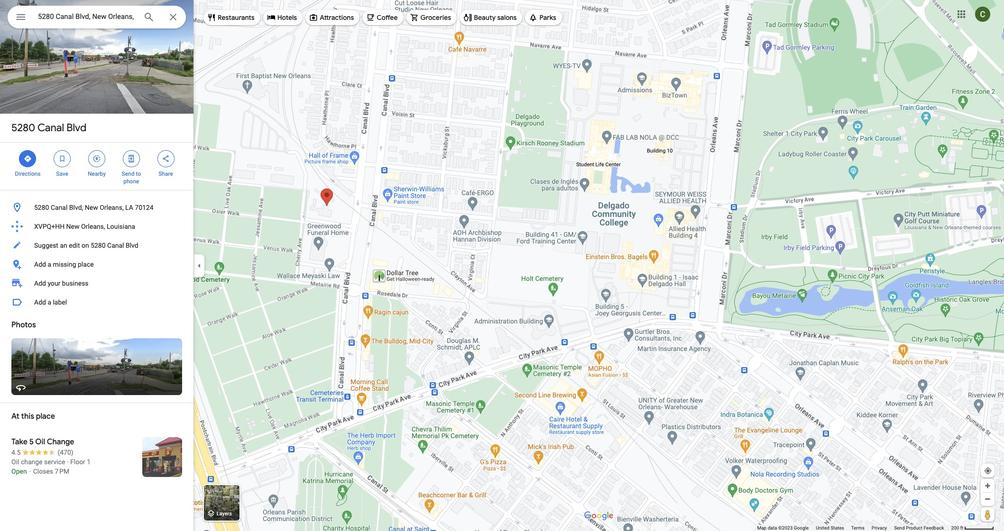 Task type: vqa. For each thing, say whether or not it's contained in the screenshot.
show your location icon
no



Task type: describe. For each thing, give the bounding box(es) containing it.
missing
[[53, 261, 76, 268]]

send product feedback button
[[894, 526, 944, 532]]

attractions
[[320, 13, 354, 22]]

5280 for 5280 canal blvd
[[11, 121, 35, 135]]

200 ft button
[[951, 526, 994, 531]]

privacy button
[[872, 526, 887, 532]]

photos
[[11, 321, 36, 330]]

terms button
[[851, 526, 865, 532]]

this
[[21, 412, 34, 422]]

ft
[[961, 526, 964, 531]]

label
[[53, 299, 67, 306]]

hotels
[[277, 13, 297, 22]]

map data ©2023 google
[[757, 526, 809, 531]]

product
[[906, 526, 923, 531]]

canal inside suggest an edit on 5280 canal blvd button
[[107, 242, 124, 250]]

at
[[11, 412, 19, 422]]

footer inside google maps element
[[757, 526, 951, 532]]

united states
[[816, 526, 844, 531]]

show street view coverage image
[[981, 508, 995, 522]]

save
[[56, 171, 68, 177]]

directions
[[15, 171, 40, 177]]

send product feedback
[[894, 526, 944, 531]]

from your device image
[[984, 467, 992, 476]]

google maps element
[[0, 0, 1004, 532]]

canal for blvd
[[37, 121, 64, 135]]

la
[[125, 204, 133, 212]]

groceries
[[421, 13, 451, 22]]

open
[[11, 468, 27, 476]]

4.5 stars 470 reviews image
[[11, 448, 73, 458]]

louisiana
[[107, 223, 135, 231]]

add a label button
[[0, 293, 194, 312]]

5
[[29, 438, 34, 447]]

zoom in image
[[984, 483, 991, 490]]

xvpq+hh
[[34, 223, 65, 231]]

your
[[48, 280, 60, 287]]

add your business
[[34, 280, 89, 287]]

canal for blvd,
[[51, 204, 68, 212]]

collapse side panel image
[[194, 261, 204, 271]]

5280 canal blvd main content
[[0, 0, 194, 532]]

take
[[11, 438, 28, 447]]

on
[[82, 242, 89, 250]]

take 5 oil change
[[11, 438, 74, 447]]

blvd inside button
[[126, 242, 138, 250]]

suggest
[[34, 242, 58, 250]]

none field inside 5280 canal blvd, new orleans, la 70124 "field"
[[38, 11, 136, 22]]

4.5
[[11, 449, 21, 457]]

new inside button
[[66, 223, 79, 231]]

feedback
[[924, 526, 944, 531]]

coffee
[[377, 13, 398, 22]]

new inside "button"
[[85, 204, 98, 212]]

beauty
[[474, 13, 496, 22]]

restaurants
[[218, 13, 255, 22]]

5280 for 5280 canal blvd, new orleans, la 70124
[[34, 204, 49, 212]]

©2023
[[778, 526, 793, 531]]

to
[[136, 171, 141, 177]]

suggest an edit on 5280 canal blvd
[[34, 242, 138, 250]]

hotels button
[[263, 6, 303, 29]]


[[58, 154, 67, 164]]

5280 inside button
[[91, 242, 106, 250]]

add for add your business
[[34, 280, 46, 287]]

coffee button
[[363, 6, 403, 29]]

attractions button
[[306, 6, 360, 29]]

add a label
[[34, 299, 67, 306]]

edit
[[69, 242, 80, 250]]

data
[[768, 526, 777, 531]]

beauty salons
[[474, 13, 517, 22]]

a for missing
[[48, 261, 51, 268]]

map
[[757, 526, 767, 531]]


[[92, 154, 101, 164]]

200
[[951, 526, 959, 531]]

google account: christina overa  
(christinaovera9@gmail.com) image
[[975, 6, 990, 22]]

5280 canal blvd, new orleans, la 70124 button
[[0, 198, 194, 217]]

phone
[[123, 178, 139, 185]]



Task type: locate. For each thing, give the bounding box(es) containing it.
business
[[62, 280, 89, 287]]

actions for 5280 canal blvd region
[[0, 143, 194, 190]]

1 horizontal spatial blvd
[[126, 242, 138, 250]]

change
[[21, 459, 42, 466]]

send to phone
[[122, 171, 141, 185]]

privacy
[[872, 526, 887, 531]]

add your business link
[[0, 274, 194, 293]]

place down the suggest an edit on 5280 canal blvd
[[78, 261, 94, 268]]

a
[[48, 261, 51, 268], [48, 299, 51, 306]]

⋅
[[28, 468, 31, 476]]

3 add from the top
[[34, 299, 46, 306]]

1 horizontal spatial place
[[78, 261, 94, 268]]

send left product
[[894, 526, 905, 531]]

floor
[[70, 459, 85, 466]]

a left the 'label'
[[48, 299, 51, 306]]

closes
[[33, 468, 53, 476]]

orleans, inside button
[[81, 223, 105, 231]]

send inside button
[[894, 526, 905, 531]]

place inside add a missing place button
[[78, 261, 94, 268]]

2 vertical spatial 5280
[[91, 242, 106, 250]]

oil right 5
[[35, 438, 45, 447]]

0 horizontal spatial new
[[66, 223, 79, 231]]

5280 right on
[[91, 242, 106, 250]]

canal
[[37, 121, 64, 135], [51, 204, 68, 212], [107, 242, 124, 250]]

0 horizontal spatial blvd
[[66, 121, 86, 135]]

canal up 
[[37, 121, 64, 135]]

1 vertical spatial new
[[66, 223, 79, 231]]

suggest an edit on 5280 canal blvd button
[[0, 236, 194, 255]]

1 vertical spatial canal
[[51, 204, 68, 212]]

1 vertical spatial 5280
[[34, 204, 49, 212]]

2 vertical spatial add
[[34, 299, 46, 306]]

1 vertical spatial add
[[34, 280, 46, 287]]

oil inside "oil change service · floor 1 open ⋅ closes 7 pm"
[[11, 459, 19, 466]]

5280 up 
[[11, 121, 35, 135]]

1 vertical spatial oil
[[11, 459, 19, 466]]

restaurants button
[[204, 6, 260, 29]]

change
[[47, 438, 74, 447]]

beauty salons button
[[460, 6, 522, 29]]

orleans, inside "button"
[[100, 204, 124, 212]]

a for label
[[48, 299, 51, 306]]

oil
[[35, 438, 45, 447], [11, 459, 19, 466]]

1 vertical spatial a
[[48, 299, 51, 306]]

add
[[34, 261, 46, 268], [34, 280, 46, 287], [34, 299, 46, 306]]

1 horizontal spatial oil
[[35, 438, 45, 447]]

add left the 'label'
[[34, 299, 46, 306]]

0 vertical spatial place
[[78, 261, 94, 268]]

0 vertical spatial new
[[85, 204, 98, 212]]

 button
[[8, 6, 34, 30]]

add left your on the bottom of page
[[34, 280, 46, 287]]

add for add a label
[[34, 299, 46, 306]]

blvd up 
[[66, 121, 86, 135]]

5280 Canal Blvd, New Orleans, LA 70124 field
[[8, 6, 186, 28]]

footer
[[757, 526, 951, 532]]

service
[[44, 459, 65, 466]]


[[127, 154, 136, 164]]

footer containing map data ©2023 google
[[757, 526, 951, 532]]

0 horizontal spatial place
[[36, 412, 55, 422]]

·
[[67, 459, 69, 466]]

5280
[[11, 121, 35, 135], [34, 204, 49, 212], [91, 242, 106, 250]]

xvpq+hh new orleans, louisiana
[[34, 223, 135, 231]]

0 vertical spatial blvd
[[66, 121, 86, 135]]

oil change service · floor 1 open ⋅ closes 7 pm
[[11, 459, 91, 476]]

70124
[[135, 204, 154, 212]]

1 add from the top
[[34, 261, 46, 268]]

united states button
[[816, 526, 844, 532]]

a left the missing on the left of page
[[48, 261, 51, 268]]

0 vertical spatial send
[[122, 171, 134, 177]]

terms
[[851, 526, 865, 531]]


[[15, 10, 27, 24]]

an
[[60, 242, 67, 250]]

united
[[816, 526, 830, 531]]

oil down 4.5
[[11, 459, 19, 466]]

blvd,
[[69, 204, 83, 212]]

7 pm
[[55, 468, 69, 476]]

None field
[[38, 11, 136, 22]]

nearby
[[88, 171, 106, 177]]

canal left blvd,
[[51, 204, 68, 212]]

5280 inside "button"
[[34, 204, 49, 212]]

send for send product feedback
[[894, 526, 905, 531]]

orleans, left la
[[100, 204, 124, 212]]

xvpq+hh new orleans, louisiana button
[[0, 217, 194, 236]]

zoom out image
[[984, 496, 991, 503]]


[[162, 154, 170, 164]]

2 add from the top
[[34, 280, 46, 287]]

send
[[122, 171, 134, 177], [894, 526, 905, 531]]

1 vertical spatial place
[[36, 412, 55, 422]]

1 horizontal spatial new
[[85, 204, 98, 212]]


[[23, 154, 32, 164]]

google
[[794, 526, 809, 531]]

blvd down louisiana
[[126, 242, 138, 250]]

place right this
[[36, 412, 55, 422]]

parks
[[540, 13, 556, 22]]

orleans, down 5280 canal blvd, new orleans, la 70124
[[81, 223, 105, 231]]

0 vertical spatial add
[[34, 261, 46, 268]]

add a missing place
[[34, 261, 94, 268]]

new up edit
[[66, 223, 79, 231]]

orleans,
[[100, 204, 124, 212], [81, 223, 105, 231]]

1 vertical spatial blvd
[[126, 242, 138, 250]]

canal down louisiana
[[107, 242, 124, 250]]

200 ft
[[951, 526, 964, 531]]

salons
[[497, 13, 517, 22]]

0 horizontal spatial send
[[122, 171, 134, 177]]

new right blvd,
[[85, 204, 98, 212]]

1
[[87, 459, 91, 466]]

send up phone
[[122, 171, 134, 177]]

add down "suggest"
[[34, 261, 46, 268]]

0 vertical spatial a
[[48, 261, 51, 268]]

send for send to phone
[[122, 171, 134, 177]]

0 vertical spatial orleans,
[[100, 204, 124, 212]]

share
[[159, 171, 173, 177]]

states
[[831, 526, 844, 531]]

1 vertical spatial orleans,
[[81, 223, 105, 231]]

5280 canal blvd
[[11, 121, 86, 135]]

add for add a missing place
[[34, 261, 46, 268]]

1 a from the top
[[48, 261, 51, 268]]

layers
[[217, 512, 232, 518]]

0 horizontal spatial oil
[[11, 459, 19, 466]]

5280 canal blvd, new orleans, la 70124
[[34, 204, 154, 212]]

1 vertical spatial send
[[894, 526, 905, 531]]

 search field
[[8, 6, 186, 30]]

parks button
[[525, 6, 562, 29]]

2 vertical spatial canal
[[107, 242, 124, 250]]

add a missing place button
[[0, 255, 194, 274]]

1 horizontal spatial send
[[894, 526, 905, 531]]

blvd
[[66, 121, 86, 135], [126, 242, 138, 250]]

send inside send to phone
[[122, 171, 134, 177]]

0 vertical spatial 5280
[[11, 121, 35, 135]]

5280 up xvpq+hh
[[34, 204, 49, 212]]

0 vertical spatial oil
[[35, 438, 45, 447]]

2 a from the top
[[48, 299, 51, 306]]

(470)
[[58, 449, 73, 457]]

0 vertical spatial canal
[[37, 121, 64, 135]]

new
[[85, 204, 98, 212], [66, 223, 79, 231]]

canal inside 5280 canal blvd, new orleans, la 70124 "button"
[[51, 204, 68, 212]]

place
[[78, 261, 94, 268], [36, 412, 55, 422]]

groceries button
[[406, 6, 457, 29]]

at this place
[[11, 412, 55, 422]]



